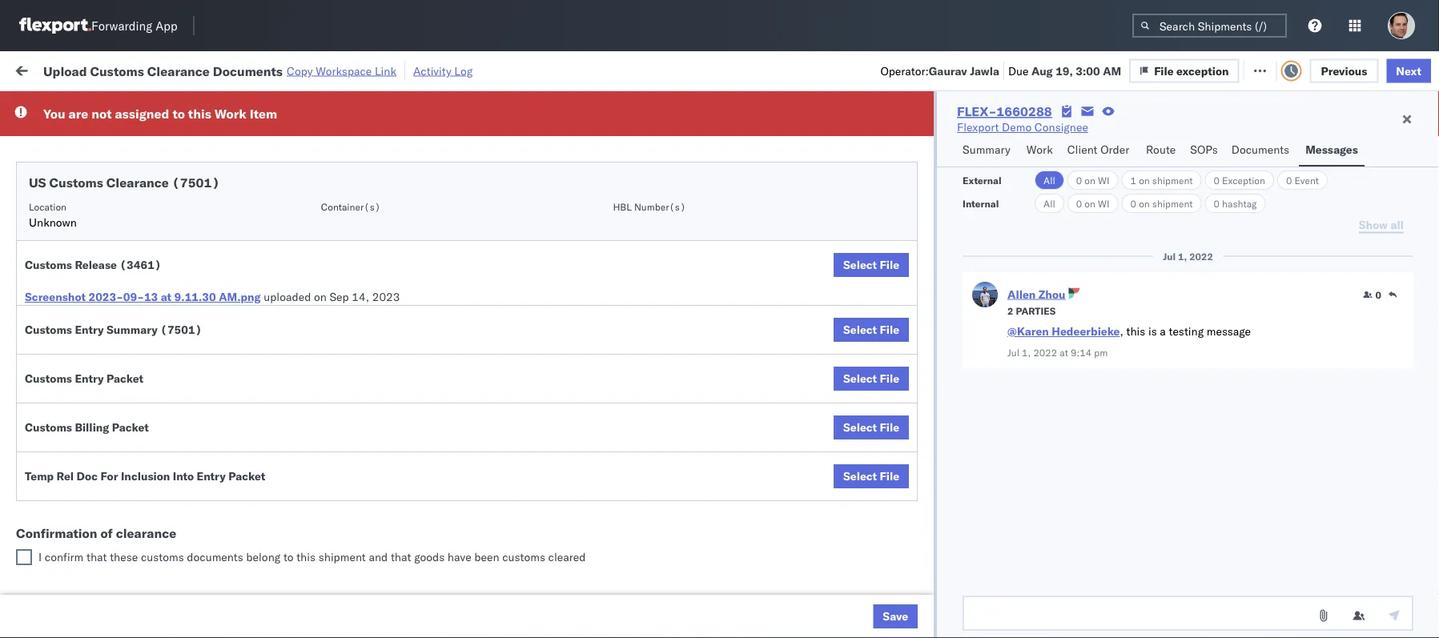 Task type: locate. For each thing, give the bounding box(es) containing it.
sops button
[[1185, 135, 1226, 167]]

1 vertical spatial ocean fcl
[[490, 548, 546, 562]]

25, up the 12:00 pm est, feb 25, 2023
[[356, 407, 373, 421]]

3 ca from the top
[[37, 379, 52, 393]]

2 confirm pickup from los angeles, ca button from the top
[[37, 362, 228, 395]]

2 confirm from the top
[[37, 363, 78, 377]]

2 vertical spatial 17,
[[355, 195, 372, 209]]

clearance for upload customs clearance documents copy workspace link
[[147, 63, 210, 79]]

0 vertical spatial entry
[[75, 323, 104, 337]]

3 schedule delivery appointment from the top
[[37, 300, 197, 314]]

1 horizontal spatial flexport demo consignee
[[958, 120, 1089, 134]]

track
[[414, 62, 440, 76]]

1 horizontal spatial client
[[1068, 143, 1098, 157]]

ca up customs entry packet
[[37, 343, 52, 357]]

entry
[[75, 323, 104, 337], [75, 372, 104, 386], [197, 470, 226, 484]]

shipment left and
[[319, 550, 366, 565]]

2 : from the left
[[369, 99, 372, 111]]

3,
[[357, 548, 368, 562], [357, 583, 368, 597]]

angeles, for confirm pickup from los angeles, ca link corresponding to flex-1977428
[[165, 363, 210, 377]]

1 vertical spatial 2150210
[[919, 442, 968, 456]]

schedule delivery appointment down these
[[37, 582, 197, 596]]

feb down snoozed
[[333, 125, 353, 139]]

customs down confirm delivery
[[25, 421, 72, 435]]

uploaded
[[264, 290, 311, 304]]

work inside import work button
[[174, 62, 202, 76]]

angeles, for 2nd schedule pickup from los angeles, ca link from the top of the page
[[172, 468, 216, 482]]

0 vertical spatial ocean fcl
[[490, 407, 546, 421]]

1 ocean lcl from the top
[[490, 125, 546, 139]]

feb left '20,'
[[332, 230, 352, 244]]

2 schedule from the top
[[37, 151, 84, 165]]

1, down @karen at the bottom right of the page
[[1023, 347, 1031, 359]]

0 vertical spatial bicu1234565, demu1232567
[[987, 583, 1150, 597]]

clearance inside upload customs clearance documents
[[124, 222, 176, 236]]

0 vertical spatial demu1232567
[[987, 336, 1069, 350]]

1 bicu1234565, demu1232567 from the top
[[987, 583, 1150, 597]]

1 vertical spatial flex-1911408
[[885, 407, 968, 421]]

2150210 for 12:00 pm est, feb 25, 2023
[[919, 442, 968, 456]]

: right not
[[115, 99, 118, 111]]

testing
[[1170, 325, 1204, 339]]

1 vertical spatial jul
[[1008, 347, 1020, 359]]

1 vertical spatial confirm pickup from los angeles, ca
[[37, 363, 210, 393]]

save
[[883, 610, 909, 624]]

integration for 12:00 pm est, feb 25, 2023
[[699, 442, 754, 456]]

0 horizontal spatial client
[[595, 131, 620, 143]]

upload inside "link"
[[37, 441, 73, 455]]

1 1911466 from the top
[[919, 512, 968, 526]]

est, down the 12:00 pm est, feb 25, 2023
[[306, 477, 330, 491]]

20,
[[355, 230, 372, 244]]

entry for packet
[[75, 372, 104, 386]]

2 schedule pickup from los angeles, ca link from the top
[[37, 468, 228, 500]]

2 3:30 pm est, feb 17, 2023 from the top
[[258, 195, 403, 209]]

that down confirmation of clearance
[[86, 550, 107, 565]]

1 appointment from the top
[[131, 124, 197, 138]]

schedule pickup from los angeles, ca
[[37, 257, 216, 287], [37, 468, 216, 498], [37, 504, 216, 534], [37, 539, 216, 569]]

shipment up 0 on shipment at the right top
[[1153, 174, 1194, 186]]

2 vertical spatial flex-1977428
[[885, 371, 968, 385]]

(7501) down angeles
[[172, 175, 220, 191]]

9 schedule from the top
[[37, 582, 84, 596]]

3 flex-1977428 from the top
[[885, 371, 968, 385]]

0 vertical spatial ocean lcl
[[490, 125, 546, 139]]

0 horizontal spatial demo
[[639, 583, 669, 597]]

operator:
[[881, 64, 929, 78]]

--
[[1091, 583, 1105, 597], [1091, 618, 1105, 632]]

2 ocean from the top
[[490, 301, 523, 315]]

1 vertical spatial 17,
[[355, 160, 372, 174]]

1660288
[[997, 103, 1053, 119]]

work,
[[168, 99, 194, 111]]

select file
[[844, 258, 900, 272], [844, 323, 900, 337], [844, 372, 900, 386], [844, 421, 900, 435], [844, 470, 900, 484]]

schedule delivery appointment link down not
[[37, 123, 197, 139]]

1 ca from the top
[[37, 273, 52, 287]]

est, up the 12:00 pm est, feb 25, 2023
[[306, 407, 330, 421]]

pickup for second schedule pickup from los angeles, ca button from the top of the page
[[87, 504, 122, 518]]

flex-1911408 for confirm pickup from los angeles, ca
[[885, 336, 968, 350]]

sep
[[330, 290, 349, 304]]

pickup right confirm
[[87, 539, 122, 553]]

all button for internal
[[1035, 194, 1065, 213]]

activity log
[[413, 64, 473, 78]]

2 vertical spatial at
[[1060, 347, 1069, 359]]

delivery for 3:00 am est, feb 25, 2023
[[81, 406, 122, 420]]

1 horizontal spatial jul
[[1164, 250, 1176, 262]]

14,
[[352, 290, 369, 304]]

2 3:30 from the top
[[258, 195, 282, 209]]

3:30 pm est, feb 17, 2023 up 3:00 pm est, feb 20, 2023
[[258, 195, 403, 209]]

pickup up airport
[[87, 151, 122, 165]]

container numbers button
[[979, 121, 1067, 150]]

4 select file button from the top
[[834, 416, 910, 440]]

feb for upload customs clearance documents link
[[332, 230, 352, 244]]

confirm pickup from los angeles, ca button down customs entry summary (7501)
[[37, 362, 228, 395]]

jul 1, 2022
[[1164, 250, 1214, 262]]

feb up 28,
[[339, 442, 359, 456]]

bicu1234565,
[[987, 583, 1066, 597], [987, 618, 1066, 632]]

bookings test consignee
[[595, 407, 722, 421], [699, 407, 827, 421], [699, 583, 827, 597]]

pickup inside schedule pickup from los angeles international airport
[[87, 151, 122, 165]]

1 vertical spatial schedule pickup from los angeles, ca button
[[37, 503, 228, 536]]

1 vertical spatial ocean lcl
[[490, 301, 546, 315]]

2 2150210 from the top
[[919, 442, 968, 456]]

2001714
[[919, 160, 968, 174], [919, 195, 968, 209]]

demu1232567
[[987, 336, 1069, 350], [1069, 583, 1150, 597], [1069, 618, 1150, 632]]

3:30 pm est, feb 17, 2023
[[258, 160, 403, 174], [258, 195, 403, 209]]

delivery down not
[[87, 124, 128, 138]]

fcl for flexport demo consignee
[[526, 583, 546, 597]]

0 vertical spatial 3,
[[357, 548, 368, 562]]

schedule down proof
[[37, 468, 84, 482]]

1 vertical spatial flexport
[[595, 583, 637, 597]]

4 schedule delivery appointment button from the top
[[37, 581, 197, 599]]

work right import
[[174, 62, 202, 76]]

in
[[239, 99, 248, 111]]

1977428 for schedule delivery appointment
[[919, 301, 968, 315]]

0 horizontal spatial customs
[[141, 550, 184, 565]]

1 vertical spatial clearance
[[106, 175, 169, 191]]

documents up exception
[[1232, 143, 1290, 157]]

1 vertical spatial packet
[[112, 421, 149, 435]]

documents
[[213, 63, 283, 79], [1232, 143, 1290, 157], [37, 238, 95, 252]]

schedule up unknown
[[37, 194, 84, 208]]

3:00 up uploaded
[[258, 230, 282, 244]]

documents for upload customs clearance documents copy workspace link
[[213, 63, 283, 79]]

2 select from the top
[[844, 323, 878, 337]]

schedule delivery appointment link up customs entry summary (7501)
[[37, 299, 197, 315]]

2001714 down 1988285
[[919, 160, 968, 174]]

resize handle column header for workitem
[[229, 124, 248, 639]]

3 appointment from the top
[[131, 300, 197, 314]]

1 select file from the top
[[844, 258, 900, 272]]

am
[[1103, 64, 1122, 78], [285, 125, 304, 139], [285, 407, 304, 421], [285, 477, 304, 491], [285, 548, 304, 562], [285, 583, 304, 597]]

1 vertical spatial confirm pickup from los angeles, ca link
[[37, 362, 228, 394]]

bicu1234565, demu1232567
[[987, 583, 1150, 597], [987, 618, 1150, 632]]

customs right 'been'
[[503, 550, 546, 565]]

maeu1234567 for schedule pickup from los angeles, ca
[[987, 265, 1068, 279]]

1 vertical spatial work
[[215, 106, 247, 122]]

pickup for flex-1911408 confirm pickup from los angeles, ca button
[[81, 327, 115, 341]]

work left item
[[215, 106, 247, 122]]

9 resize handle column header from the left
[[1264, 124, 1284, 639]]

1 horizontal spatial demo
[[1002, 120, 1032, 134]]

from
[[125, 151, 148, 165], [125, 257, 148, 271], [118, 327, 142, 341], [118, 363, 142, 377], [125, 468, 148, 482], [125, 504, 148, 518], [125, 539, 148, 553]]

that right and
[[391, 550, 411, 565]]

id
[[879, 131, 889, 143]]

0 vertical spatial lcl
[[526, 125, 546, 139]]

flex-2001714 button
[[859, 156, 971, 178], [859, 156, 971, 178], [859, 191, 971, 214], [859, 191, 971, 214]]

1 vertical spatial to
[[284, 550, 294, 565]]

screenshot 2023-09-13 at 9.11.30 am.png uploaded on sep 14, 2023
[[25, 290, 400, 304]]

jawla
[[971, 64, 1000, 78]]

2 confirm pickup from los angeles, ca link from the top
[[37, 362, 228, 394]]

21,
[[362, 301, 379, 315]]

0 horizontal spatial at
[[161, 290, 172, 304]]

ca for confirm pickup from los angeles, ca link corresponding to flex-1977428
[[37, 379, 52, 393]]

ocean lcl for otter
[[490, 125, 546, 139]]

1 vertical spatial flxt00001977428a
[[1091, 371, 1202, 385]]

activity
[[413, 64, 452, 78]]

am down progress
[[285, 125, 304, 139]]

1 air from the top
[[490, 160, 505, 174]]

delivery down us customs clearance (7501)
[[87, 194, 128, 208]]

2 horizontal spatial this
[[1127, 325, 1146, 339]]

1 vertical spatial summary
[[107, 323, 158, 337]]

3 select from the top
[[844, 372, 878, 386]]

3, left and
[[357, 548, 368, 562]]

file exception
[[1167, 62, 1242, 76], [1155, 64, 1230, 78]]

international
[[37, 167, 102, 181]]

0 vertical spatial 2:59 am est, mar 3, 2023
[[258, 548, 398, 562]]

1 schedule delivery appointment from the top
[[37, 124, 197, 138]]

ocean fcl for flexport
[[490, 583, 546, 597]]

due
[[1009, 64, 1029, 78]]

mar left and
[[333, 548, 354, 562]]

3 maeu1234567 from the top
[[987, 371, 1068, 385]]

delivery up customs entry summary (7501)
[[87, 300, 128, 314]]

customs release (3461)
[[25, 258, 161, 272]]

2 wi from the top
[[1099, 198, 1110, 210]]

jul down @karen at the bottom right of the page
[[1008, 347, 1020, 359]]

upload up rel
[[37, 441, 73, 455]]

upload inside upload customs clearance documents
[[37, 222, 73, 236]]

confirm pickup from los angeles, ca for flex-1977428
[[37, 363, 210, 393]]

confirm pickup from los angeles, ca button down 09-
[[37, 327, 228, 360]]

schedule inside schedule pickup from los angeles international airport
[[37, 151, 84, 165]]

0 on wi
[[1077, 174, 1110, 186], [1077, 198, 1110, 210]]

3 schedule from the top
[[37, 194, 84, 208]]

pickup down 2023-
[[81, 327, 115, 341]]

None checkbox
[[16, 550, 32, 566]]

1 lcl from the top
[[526, 125, 546, 139]]

confirm pickup from los angeles, ca button for flex-1911408
[[37, 327, 228, 360]]

0 vertical spatial 2001714
[[919, 160, 968, 174]]

0 vertical spatial (7501)
[[172, 175, 220, 191]]

flex-2001714 down 'digital'
[[885, 195, 968, 209]]

0 vertical spatial maeu1234567
[[987, 265, 1068, 279]]

2 bicu1234565, from the top
[[987, 618, 1066, 632]]

am for flex-1919147
[[285, 477, 304, 491]]

client for client name
[[595, 131, 620, 143]]

jul inside @karen hedeerbieke , this is a testing message jul 1, 2022 at 9:14 pm
[[1008, 347, 1020, 359]]

2 vertical spatial 1977428
[[919, 371, 968, 385]]

0 vertical spatial 1911408
[[919, 336, 968, 350]]

0 vertical spatial 3:30
[[258, 160, 282, 174]]

select file for customs entry packet
[[844, 372, 900, 386]]

confirm down screenshot
[[37, 327, 78, 341]]

1 vertical spatial demo
[[639, 583, 669, 597]]

4 schedule pickup from los angeles, ca from the top
[[37, 539, 216, 569]]

0 vertical spatial 17,
[[356, 125, 373, 139]]

ocean fcl
[[490, 407, 546, 421], [490, 548, 546, 562], [490, 583, 546, 597]]

flex-2150210 down the internal
[[885, 230, 968, 244]]

mawb1234 up 1
[[1091, 160, 1154, 174]]

1 vertical spatial maeu1234567
[[987, 300, 1068, 315]]

numbers inside the container numbers
[[987, 137, 1027, 149]]

pickup for confirm pickup from los angeles, ca button corresponding to flex-1977428
[[81, 363, 115, 377]]

you
[[43, 106, 65, 122]]

customs up status
[[90, 63, 144, 79]]

3 air from the top
[[490, 442, 505, 456]]

2 select file from the top
[[844, 323, 900, 337]]

delivery
[[87, 124, 128, 138], [87, 194, 128, 208], [87, 300, 128, 314], [81, 406, 122, 420], [119, 441, 161, 455], [87, 582, 128, 596]]

2 1911408 from the top
[[919, 407, 968, 421]]

delivery up "temp rel doc for inclusion into entry packet"
[[119, 441, 161, 455]]

1 schedule delivery appointment button from the top
[[37, 123, 197, 141]]

2:59 down item
[[258, 125, 282, 139]]

flexport. image
[[19, 18, 91, 34]]

1911408
[[919, 336, 968, 350], [919, 407, 968, 421]]

flex-2001714 down flex-1988285
[[885, 160, 968, 174]]

2001714 down external
[[919, 195, 968, 209]]

5 ocean from the top
[[490, 583, 523, 597]]

2 confirm pickup from los angeles, ca from the top
[[37, 363, 210, 393]]

select file button for customs entry packet
[[834, 367, 910, 391]]

pm for upload customs clearance documents
[[285, 230, 303, 244]]

1 vertical spatial upload
[[37, 222, 73, 236]]

0 horizontal spatial to
[[173, 106, 185, 122]]

jul down 0 on shipment at the right top
[[1164, 250, 1176, 262]]

0 horizontal spatial numbers
[[987, 137, 1027, 149]]

2 lcl from the top
[[526, 301, 546, 315]]

clearance for upload customs clearance documents
[[124, 222, 176, 236]]

1 ocean from the top
[[490, 125, 523, 139]]

select file button for customs billing packet
[[834, 416, 910, 440]]

appointment down us customs clearance (7501)
[[131, 194, 197, 208]]

2023
[[376, 125, 404, 139], [375, 160, 403, 174], [375, 195, 403, 209], [375, 230, 403, 244], [372, 290, 400, 304], [382, 301, 410, 315], [376, 407, 404, 421], [382, 442, 410, 456], [376, 477, 404, 491], [370, 548, 398, 562], [370, 583, 398, 597]]

1 horizontal spatial customs
[[503, 550, 546, 565]]

0 horizontal spatial :
[[115, 99, 118, 111]]

select file for temp rel doc for inclusion into entry packet
[[844, 470, 900, 484]]

5 select from the top
[[844, 470, 878, 484]]

0 horizontal spatial documents
[[37, 238, 95, 252]]

2 schedule delivery appointment button from the top
[[37, 194, 197, 211]]

0 vertical spatial all button
[[1035, 171, 1065, 190]]

2 all button from the top
[[1035, 194, 1065, 213]]

am down "i confirm that these customs documents belong to this shipment and that goods have been customs cleared"
[[285, 583, 304, 597]]

los up 13
[[151, 257, 169, 271]]

3 schedule pickup from los angeles, ca from the top
[[37, 504, 216, 534]]

angeles,
[[172, 257, 216, 271], [165, 327, 210, 341], [165, 363, 210, 377], [172, 468, 216, 482], [172, 504, 216, 518], [172, 539, 216, 553]]

ca for flex-1911408's confirm pickup from los angeles, ca link
[[37, 343, 52, 357]]

these
[[110, 550, 138, 565]]

fcl
[[526, 407, 546, 421], [526, 548, 546, 562], [526, 583, 546, 597]]

flxt00001977428a for confirm pickup from los angeles, ca
[[1091, 371, 1202, 385]]

1 vertical spatial 1,
[[1023, 347, 1031, 359]]

delivery up billing
[[81, 406, 122, 420]]

activity log button
[[413, 61, 473, 81]]

otter products, llc
[[699, 125, 800, 139]]

schedule delivery appointment
[[37, 124, 197, 138], [37, 194, 197, 208], [37, 300, 197, 314], [37, 582, 197, 596]]

3 resize handle column header from the left
[[463, 124, 482, 639]]

pm for schedule delivery appointment
[[292, 301, 310, 315]]

2 schedule pickup from los angeles, ca from the top
[[37, 468, 216, 498]]

select file button for customs entry summary (7501)
[[834, 318, 910, 342]]

otter for otter products - test account
[[595, 125, 621, 139]]

5 schedule from the top
[[37, 300, 84, 314]]

billing
[[75, 421, 109, 435]]

delivery inside "button"
[[81, 406, 122, 420]]

1 otter from the left
[[595, 125, 621, 139]]

(7501) for customs entry summary (7501)
[[160, 323, 202, 337]]

summary down the container
[[963, 143, 1011, 157]]

2 vertical spatial air
[[490, 442, 505, 456]]

1 schedule delivery appointment link from the top
[[37, 123, 197, 139]]

snoozed
[[331, 99, 369, 111]]

appointment down you are not assigned to this work item
[[131, 124, 197, 138]]

upload down location
[[37, 222, 73, 236]]

0 vertical spatial jul
[[1164, 250, 1176, 262]]

at right 13
[[161, 290, 172, 304]]

wi for 1
[[1099, 174, 1110, 186]]

0 vertical spatial all
[[1044, 174, 1056, 186]]

next button
[[1387, 59, 1432, 83]]

1 flex-2001714 from the top
[[885, 160, 968, 174]]

2 2:59 from the top
[[258, 477, 282, 491]]

0 horizontal spatial work
[[174, 62, 202, 76]]

a
[[1161, 325, 1167, 339]]

1 vertical spatial bicu1234565,
[[987, 618, 1066, 632]]

from up clearance
[[125, 504, 148, 518]]

2 appointment from the top
[[131, 194, 197, 208]]

5 select file button from the top
[[834, 465, 910, 489]]

file for customs entry summary (7501)
[[880, 323, 900, 337]]

1 schedule from the top
[[37, 124, 84, 138]]

2 vertical spatial entry
[[197, 470, 226, 484]]

schedule delivery appointment down not
[[37, 124, 197, 138]]

ca up screenshot
[[37, 273, 52, 287]]

25, up 28,
[[362, 442, 379, 456]]

1 confirm pickup from los angeles, ca button from the top
[[37, 327, 228, 360]]

0 horizontal spatial summary
[[107, 323, 158, 337]]

0 vertical spatial shipment
[[1153, 174, 1194, 186]]

filtered
[[16, 98, 55, 112]]

am for flex-1911466
[[285, 583, 304, 597]]

confirm inside "button"
[[37, 406, 78, 420]]

1 vertical spatial flex-2001714
[[885, 195, 968, 209]]

documents for upload customs clearance documents
[[37, 238, 95, 252]]

mawb1234 down 1
[[1091, 195, 1154, 209]]

1 vertical spatial mar
[[333, 583, 354, 597]]

09-
[[123, 290, 144, 304]]

1 vertical spatial 2022
[[1034, 347, 1058, 359]]

0 vertical spatial summary
[[963, 143, 1011, 157]]

0 on shipment
[[1131, 198, 1194, 210]]

1 that from the left
[[86, 550, 107, 565]]

appointment for 2:59 am est, mar 3, 2023
[[131, 582, 197, 596]]

Search Work text field
[[902, 57, 1076, 81]]

0 vertical spatial confirm pickup from los angeles, ca
[[37, 327, 210, 357]]

3 select file button from the top
[[834, 367, 910, 391]]

appointment down these
[[131, 582, 197, 596]]

flex-2150210 for 12:00 pm est, feb 25, 2023
[[885, 442, 968, 456]]

1 vertical spatial fcl
[[526, 548, 546, 562]]

7 resize handle column header from the left
[[960, 124, 979, 639]]

1 2150210 from the top
[[919, 230, 968, 244]]

schedule delivery appointment down us customs clearance (7501)
[[37, 194, 197, 208]]

10:30
[[258, 301, 289, 315]]

documents down unknown
[[37, 238, 95, 252]]

4 flex-1911466 from the top
[[885, 618, 968, 632]]

numbers left sops
[[1150, 131, 1189, 143]]

work button
[[1021, 135, 1062, 167]]

2 ocean lcl from the top
[[490, 301, 546, 315]]

0 on wi for 0
[[1077, 198, 1110, 210]]

schedule for schedule pickup from los angeles international airport button
[[37, 151, 84, 165]]

honeywell for schedule pickup from los angeles, ca
[[699, 266, 752, 280]]

mbltest1234
[[1091, 125, 1167, 139]]

pickup down customs entry summary (7501)
[[81, 363, 115, 377]]

1 vertical spatial --
[[1091, 618, 1105, 632]]

0 vertical spatial flexport
[[958, 120, 1000, 134]]

flex-2150210 up the flex-1919147
[[885, 442, 968, 456]]

ocean fcl for bookings
[[490, 407, 546, 421]]

3 schedule pickup from los angeles, ca button from the top
[[37, 538, 228, 572]]

3 ocean fcl from the top
[[490, 583, 546, 597]]

i confirm that these customs documents belong to this shipment and that goods have been customs cleared
[[38, 550, 586, 565]]

1 vertical spatial mawb1234
[[1091, 195, 1154, 209]]

demo
[[1002, 120, 1032, 134], [639, 583, 669, 597]]

4 2:59 from the top
[[258, 583, 282, 597]]

0 vertical spatial 3:30 pm est, feb 17, 2023
[[258, 160, 403, 174]]

pickup down upload customs clearance documents in the left of the page
[[87, 257, 122, 271]]

flex-1988285
[[885, 125, 968, 139]]

flex-1977428 button
[[859, 262, 971, 284], [859, 262, 971, 284], [859, 297, 971, 319], [859, 297, 971, 319], [859, 367, 971, 390], [859, 367, 971, 390]]

schedule for schedule delivery appointment 'button' associated with 2:59 am est, mar 3, 2023
[[37, 582, 84, 596]]

numbers inside mbl/mawb numbers button
[[1150, 131, 1189, 143]]

2:59 am est, mar 3, 2023
[[258, 548, 398, 562], [258, 583, 398, 597]]

5 select file from the top
[[844, 470, 900, 484]]

documents inside upload customs clearance documents
[[37, 238, 95, 252]]

allen
[[1008, 287, 1036, 301]]

1 customs from the left
[[141, 550, 184, 565]]

by:
[[58, 98, 73, 112]]

1 horizontal spatial work
[[215, 106, 247, 122]]

2 vertical spatial maeu1234567
[[987, 371, 1068, 385]]

1 vertical spatial 0 on wi
[[1077, 198, 1110, 210]]

schedule delivery appointment up customs entry summary (7501)
[[37, 300, 197, 314]]

schedule down confirm
[[37, 582, 84, 596]]

1 vertical spatial shipment
[[1153, 198, 1194, 210]]

rel
[[57, 470, 74, 484]]

feb for 'schedule delivery appointment' link related to 2:59 am est, feb 17, 2023
[[333, 125, 353, 139]]

2 all from the top
[[1044, 198, 1056, 210]]

fcl for bookings test consignee
[[526, 407, 546, 421]]

hedeerbieke
[[1052, 325, 1121, 339]]

11 resize handle column header from the left
[[1411, 124, 1430, 639]]

1 vertical spatial bicu1234565, demu1232567
[[987, 618, 1150, 632]]

2 flex-1977428 from the top
[[885, 301, 968, 315]]

file for temp rel doc for inclusion into entry packet
[[880, 470, 900, 484]]

select file button for customs release (3461)
[[834, 253, 910, 277]]

schedule for second schedule pickup from los angeles, ca button from the top of the page
[[37, 504, 84, 518]]

feb left '21,'
[[339, 301, 359, 315]]

7 schedule from the top
[[37, 504, 84, 518]]

1 vertical spatial 2001714
[[919, 195, 968, 209]]

schedule delivery appointment link down us customs clearance (7501)
[[37, 194, 197, 210]]

feb up the 12:00 pm est, feb 25, 2023
[[333, 407, 353, 421]]

confirm up customs billing packet
[[37, 406, 78, 420]]

0 vertical spatial packet
[[107, 372, 144, 386]]

flex-1911408 for confirm delivery
[[885, 407, 968, 421]]

integration for 3:30 pm est, feb 17, 2023
[[699, 160, 754, 174]]

client for client order
[[1068, 143, 1098, 157]]

schedule delivery appointment button down these
[[37, 581, 197, 599]]

at left risk
[[325, 62, 335, 76]]

1 2:59 am est, mar 3, 2023 from the top
[[258, 548, 398, 562]]

0 vertical spatial work
[[174, 62, 202, 76]]

all for internal
[[1044, 198, 1056, 210]]

None text field
[[963, 596, 1414, 631]]

3, for schedule pickup from los angeles, ca
[[357, 548, 368, 562]]

appointment for 10:30 pm est, feb 21, 2023
[[131, 300, 197, 314]]

1 : from the left
[[115, 99, 118, 111]]

los
[[151, 151, 169, 165], [151, 257, 169, 271], [145, 327, 163, 341], [145, 363, 163, 377], [151, 468, 169, 482], [151, 504, 169, 518], [151, 539, 169, 553]]

pickup for 1st schedule pickup from los angeles, ca button from the bottom of the page
[[87, 539, 122, 553]]

1 confirm from the top
[[37, 327, 78, 341]]

3, for schedule delivery appointment
[[357, 583, 368, 597]]

2 flex-2001714 from the top
[[885, 195, 968, 209]]

otter for otter products, llc
[[699, 125, 725, 139]]

messages
[[1306, 143, 1359, 157]]

deadline
[[258, 131, 299, 143]]

2 vertical spatial work
[[1027, 143, 1053, 157]]

numbers for container numbers
[[987, 137, 1027, 149]]

delivery for 2:59 am est, feb 17, 2023
[[87, 124, 128, 138]]

2 flex-2150210 from the top
[[885, 442, 968, 456]]

2023 up the 12:00 pm est, feb 25, 2023
[[376, 407, 404, 421]]

upload up by:
[[43, 63, 87, 79]]

2023 left goods
[[370, 548, 398, 562]]

1 vertical spatial lcl
[[526, 301, 546, 315]]

maeu1234567 for schedule delivery appointment
[[987, 300, 1068, 315]]

have
[[448, 550, 472, 565]]

schedule delivery appointment link
[[37, 123, 197, 139], [37, 194, 197, 210], [37, 299, 197, 315], [37, 581, 197, 597]]

est, right belong
[[306, 548, 330, 562]]

2 horizontal spatial work
[[1027, 143, 1053, 157]]

1 horizontal spatial summary
[[963, 143, 1011, 157]]

2150210
[[919, 230, 968, 244], [919, 442, 968, 456]]

pickup for first schedule pickup from los angeles, ca button from the top of the page
[[87, 257, 122, 271]]

0 inside 0 button
[[1376, 289, 1382, 301]]

workitem button
[[10, 127, 232, 143]]

2:59 am est, mar 3, 2023 down "i confirm that these customs documents belong to this shipment and that goods have been customs cleared"
[[258, 583, 398, 597]]

select for customs entry packet
[[844, 372, 878, 386]]

2 vertical spatial packet
[[228, 470, 265, 484]]

: for snoozed
[[369, 99, 372, 111]]

at inside @karen hedeerbieke , this is a testing message jul 1, 2022 at 9:14 pm
[[1060, 347, 1069, 359]]

client name button
[[587, 127, 675, 143]]

demo123
[[1091, 336, 1145, 350]]

flex-
[[958, 103, 997, 119], [885, 125, 919, 139], [885, 160, 919, 174], [885, 195, 919, 209], [885, 230, 919, 244], [885, 266, 919, 280], [885, 301, 919, 315], [885, 336, 919, 350], [885, 371, 919, 385], [885, 407, 919, 421], [885, 442, 919, 456], [885, 477, 919, 491], [885, 512, 919, 526], [885, 548, 919, 562], [885, 583, 919, 597], [885, 618, 919, 632]]

3 flex-1911466 from the top
[[885, 583, 968, 597]]

2 ca from the top
[[37, 343, 52, 357]]

schedule pickup from los angeles international airport button
[[37, 150, 228, 184]]

4 resize handle column header from the left
[[567, 124, 587, 639]]

1 horizontal spatial that
[[391, 550, 411, 565]]

container(s)
[[321, 201, 381, 213]]

1 ocean fcl from the top
[[490, 407, 546, 421]]

resize handle column header
[[229, 124, 248, 639], [407, 124, 426, 639], [463, 124, 482, 639], [567, 124, 587, 639], [671, 124, 691, 639], [832, 124, 851, 639], [960, 124, 979, 639], [1064, 124, 1083, 639], [1264, 124, 1284, 639], [1369, 124, 1388, 639], [1411, 124, 1430, 639]]

0 event
[[1287, 174, 1320, 186]]

hashtag
[[1223, 198, 1258, 210]]

ca down confirmation
[[37, 555, 52, 569]]

of right proof
[[106, 441, 116, 455]]

1 horizontal spatial numbers
[[1150, 131, 1189, 143]]

est, right deadline
[[306, 125, 330, 139]]

0 vertical spatial of
[[106, 441, 116, 455]]

2 air from the top
[[490, 230, 505, 244]]

am for flex-1988285
[[285, 125, 304, 139]]

summary inside button
[[963, 143, 1011, 157]]

25, for 12:00 pm est, feb 25, 2023
[[362, 442, 379, 456]]

6 ca from the top
[[37, 555, 52, 569]]

1 horizontal spatial documents
[[213, 63, 283, 79]]

17,
[[356, 125, 373, 139], [355, 160, 372, 174], [355, 195, 372, 209]]

this right belong
[[297, 550, 316, 565]]

entry for summary
[[75, 323, 104, 337]]

1 vertical spatial flex-1977428
[[885, 301, 968, 315]]

summary down 09-
[[107, 323, 158, 337]]

10:30 pm est, feb 21, 2023
[[258, 301, 410, 315]]

1 vertical spatial documents
[[1232, 143, 1290, 157]]

9.11.30
[[174, 290, 216, 304]]



Task type: describe. For each thing, give the bounding box(es) containing it.
est, down deadline button
[[305, 160, 330, 174]]

2:59 for flex-1911466
[[258, 583, 282, 597]]

ocean for bookings test consignee
[[490, 407, 523, 421]]

this inside @karen hedeerbieke , this is a testing message jul 1, 2022 at 9:14 pm
[[1127, 325, 1146, 339]]

zhou
[[1039, 287, 1066, 301]]

am.png
[[219, 290, 261, 304]]

1 vertical spatial of
[[101, 526, 113, 542]]

work inside the work button
[[1027, 143, 1053, 157]]

status : ready for work, blocked, in progress
[[87, 99, 290, 111]]

0 vertical spatial demo
[[1002, 120, 1032, 134]]

los left the into
[[151, 468, 169, 482]]

confirmation of clearance
[[16, 526, 176, 542]]

products
[[624, 125, 669, 139]]

clearance for us customs clearance (7501)
[[106, 175, 169, 191]]

resize handle column header for mode
[[567, 124, 587, 639]]

message
[[215, 62, 260, 76]]

(10)
[[260, 62, 287, 76]]

feb for 10:30 pm est, feb 21, 2023 'schedule delivery appointment' link
[[339, 301, 359, 315]]

0 vertical spatial to
[[173, 106, 185, 122]]

route button
[[1140, 135, 1185, 167]]

0 exception
[[1214, 174, 1266, 186]]

honeywell - test account for schedule delivery appointment
[[699, 301, 831, 315]]

2 schedule delivery appointment link from the top
[[37, 194, 197, 210]]

3 2:59 from the top
[[258, 548, 282, 562]]

my work
[[16, 58, 87, 80]]

file for customs billing packet
[[880, 421, 900, 435]]

1 horizontal spatial 1,
[[1179, 250, 1188, 262]]

los inside schedule pickup from los angeles international airport
[[151, 151, 169, 165]]

goods
[[414, 550, 445, 565]]

confirm delivery link
[[37, 405, 122, 421]]

2 vertical spatial this
[[297, 550, 316, 565]]

ocean for otter products - test account
[[490, 125, 523, 139]]

2 vertical spatial shipment
[[319, 550, 366, 565]]

2023 up container(s)
[[375, 160, 403, 174]]

from down "temp rel doc for inclusion into entry packet"
[[125, 539, 148, 553]]

upload for proof
[[37, 441, 73, 455]]

schedule delivery appointment button for 2:59 am est, mar 3, 2023
[[37, 581, 197, 599]]

1 vertical spatial at
[[161, 290, 172, 304]]

lcl for honeywell - test account
[[526, 301, 546, 315]]

air for 3:30 pm est, feb 17, 2023
[[490, 160, 505, 174]]

est, up 3:00 pm est, feb 20, 2023
[[305, 195, 330, 209]]

confirm pickup from los angeles, ca button for flex-1977428
[[37, 362, 228, 395]]

copy
[[287, 64, 313, 78]]

2
[[1008, 305, 1014, 317]]

feb for upload proof of delivery "link" in the left of the page
[[339, 442, 359, 456]]

customs entry summary (7501)
[[25, 323, 202, 337]]

est, down "i confirm that these customs documents belong to this shipment and that goods have been customs cleared"
[[306, 583, 330, 597]]

messages button
[[1300, 135, 1365, 167]]

feb for "confirm delivery" link
[[333, 407, 353, 421]]

2023 up 3:00 pm est, feb 20, 2023
[[375, 195, 403, 209]]

schedule for first schedule pickup from los angeles, ca button from the top of the page
[[37, 257, 84, 271]]

@karen
[[1008, 325, 1050, 339]]

am right 19,
[[1103, 64, 1122, 78]]

nyku9743990
[[987, 124, 1066, 138]]

2:59 am est, mar 3, 2023 for schedule pickup from los angeles, ca
[[258, 548, 398, 562]]

all button for external
[[1035, 171, 1065, 190]]

digital
[[881, 160, 914, 174]]

2023 down and
[[370, 583, 398, 597]]

los right these
[[151, 539, 169, 553]]

from down upload customs clearance documents button
[[125, 257, 148, 271]]

1 flex-1911466 from the top
[[885, 512, 968, 526]]

1 horizontal spatial flexport
[[958, 120, 1000, 134]]

1 schedule pickup from los angeles, ca from the top
[[37, 257, 216, 287]]

honeywell - test account for schedule pickup from los angeles, ca
[[699, 266, 831, 280]]

2 vertical spatial demu1232567
[[1069, 618, 1150, 632]]

schedule delivery appointment link for 10:30 pm est, feb 21, 2023
[[37, 299, 197, 315]]

0 horizontal spatial flexport
[[595, 583, 637, 597]]

187
[[375, 62, 396, 76]]

from right for
[[125, 468, 148, 482]]

cleared
[[549, 550, 586, 565]]

of inside upload proof of delivery "link"
[[106, 441, 116, 455]]

container
[[987, 125, 1030, 137]]

upload for customs
[[37, 222, 73, 236]]

2150210 for 3:00 pm est, feb 20, 2023
[[919, 230, 968, 244]]

2022 inside @karen hedeerbieke , this is a testing message jul 1, 2022 at 9:14 pm
[[1034, 347, 1058, 359]]

customs entry packet
[[25, 372, 144, 386]]

2 1911466 from the top
[[919, 548, 968, 562]]

angeles, for flex-1911408's confirm pickup from los angeles, ca link
[[165, 327, 210, 341]]

6 schedule from the top
[[37, 468, 84, 482]]

snooze
[[434, 131, 466, 143]]

0 vertical spatial upload
[[43, 63, 87, 79]]

name
[[623, 131, 648, 143]]

screenshot
[[25, 290, 86, 304]]

customs inside upload customs clearance documents
[[76, 222, 121, 236]]

ca for third schedule pickup from los angeles, ca link
[[37, 520, 52, 534]]

0 on wi for 1
[[1077, 174, 1110, 186]]

file for customs release (3461)
[[880, 258, 900, 272]]

schedule delivery appointment button for 10:30 pm est, feb 21, 2023
[[37, 299, 197, 317]]

bookings test consignee for flexport demo consignee
[[699, 583, 827, 597]]

into
[[173, 470, 194, 484]]

no
[[376, 99, 389, 111]]

12:00 pm est, feb 25, 2023
[[258, 442, 410, 456]]

1977428 for confirm pickup from los angeles, ca
[[919, 371, 968, 385]]

2023 right '21,'
[[382, 301, 410, 315]]

documents button
[[1226, 135, 1300, 167]]

from inside schedule pickup from los angeles international airport
[[125, 151, 148, 165]]

risk
[[338, 62, 357, 76]]

documents
[[187, 550, 243, 565]]

Search Shipments (/) text field
[[1133, 14, 1288, 38]]

3:00 am est, feb 25, 2023
[[258, 407, 404, 421]]

1 vertical spatial flexport demo consignee
[[595, 583, 726, 597]]

2 bicu1234565, demu1232567 from the top
[[987, 618, 1150, 632]]

1977428 for schedule pickup from los angeles, ca
[[919, 266, 968, 280]]

1 schedule pickup from los angeles, ca button from the top
[[37, 256, 228, 290]]

forwarding
[[91, 18, 152, 33]]

select for temp rel doc for inclusion into entry packet
[[844, 470, 878, 484]]

bookings for flexport demo consignee
[[699, 583, 746, 597]]

confirm pickup from los angeles, ca for flex-1911408
[[37, 327, 210, 357]]

feb up 3:00 pm est, feb 20, 2023
[[332, 195, 352, 209]]

confirm delivery button
[[37, 405, 122, 423]]

ca for 1st schedule pickup from los angeles, ca link
[[37, 273, 52, 287]]

allen zhou
[[1008, 287, 1066, 301]]

upload proof of delivery
[[37, 441, 161, 455]]

schedule for 2:59 am est, feb 17, 2023 schedule delivery appointment 'button'
[[37, 124, 84, 138]]

workitem
[[18, 131, 60, 143]]

0 horizontal spatial this
[[188, 106, 211, 122]]

delivery for 2:59 am est, mar 3, 2023
[[87, 582, 128, 596]]

los down 13
[[145, 327, 163, 341]]

customs up confirm delivery
[[25, 372, 72, 386]]

3:00 pm est, feb 20, 2023
[[258, 230, 403, 244]]

1911408 for confirm delivery
[[919, 407, 968, 421]]

est, left 14,
[[312, 301, 336, 315]]

mbl/mawb
[[1091, 131, 1147, 143]]

2023 right '20,'
[[375, 230, 403, 244]]

from down customs entry summary (7501)
[[118, 363, 142, 377]]

for
[[153, 99, 166, 111]]

los up clearance
[[151, 504, 169, 518]]

2 that from the left
[[391, 550, 411, 565]]

allen zhou button
[[1008, 287, 1066, 301]]

schedule for schedule delivery appointment 'button' for 10:30 pm est, feb 21, 2023
[[37, 300, 84, 314]]

2023 right 14,
[[372, 290, 400, 304]]

778
[[301, 62, 322, 76]]

and
[[369, 550, 388, 565]]

flex
[[859, 131, 877, 143]]

assignment
[[1373, 583, 1432, 597]]

western
[[836, 160, 878, 174]]

ocean for honeywell - test account
[[490, 301, 523, 315]]

2 schedule pickup from los angeles, ca button from the top
[[37, 503, 228, 536]]

doc
[[77, 470, 98, 484]]

client order
[[1068, 143, 1130, 157]]

28,
[[356, 477, 373, 491]]

2 2001714 from the top
[[919, 195, 968, 209]]

1919147
[[919, 477, 968, 491]]

schedule delivery appointment for 2:59 am est, feb 17, 2023
[[37, 124, 197, 138]]

2023 right 28,
[[376, 477, 404, 491]]

0 vertical spatial 3:00
[[1076, 64, 1101, 78]]

upload proof of delivery link
[[37, 440, 161, 456]]

est, down container(s)
[[305, 230, 330, 244]]

next
[[1397, 64, 1422, 78]]

resize handle column header for container numbers
[[1064, 124, 1083, 639]]

1 2001714 from the top
[[919, 160, 968, 174]]

customs up location
[[49, 175, 103, 191]]

angeles, for 4th schedule pickup from los angeles, ca link from the top
[[172, 539, 216, 553]]

log
[[455, 64, 473, 78]]

select for customs release (3461)
[[844, 258, 878, 272]]

4 ocean from the top
[[490, 548, 523, 562]]

customs down screenshot
[[25, 323, 72, 337]]

delivery for 10:30 pm est, feb 21, 2023
[[87, 300, 128, 314]]

i
[[38, 550, 42, 565]]

batch
[[1351, 62, 1382, 76]]

2 fcl from the top
[[526, 548, 546, 562]]

for
[[101, 470, 118, 484]]

mode
[[490, 131, 515, 143]]

confirm
[[45, 550, 84, 565]]

delivery inside "link"
[[119, 441, 161, 455]]

1 3:30 from the top
[[258, 160, 282, 174]]

@karen hedeerbieke , this is a testing message jul 1, 2022 at 9:14 pm
[[1008, 325, 1252, 359]]

3 schedule pickup from los angeles, ca link from the top
[[37, 503, 228, 535]]

am right belong
[[285, 548, 304, 562]]

import
[[135, 62, 171, 76]]

2 -- from the top
[[1091, 618, 1105, 632]]

2023 down "no"
[[376, 125, 404, 139]]

confirm for demu1232567
[[37, 327, 78, 341]]

10 resize handle column header from the left
[[1369, 124, 1388, 639]]

: for status
[[115, 99, 118, 111]]

shipment for 0 on shipment
[[1153, 198, 1194, 210]]

2:59 am est, mar 3, 2023 for schedule delivery appointment
[[258, 583, 398, 597]]

2 mawb1234 from the top
[[1091, 195, 1154, 209]]

0 vertical spatial at
[[325, 62, 335, 76]]

3:00 for integration test account - on ag
[[258, 230, 282, 244]]

2023 down 3:00 am est, feb 25, 2023
[[382, 442, 410, 456]]

1, inside @karen hedeerbieke , this is a testing message jul 1, 2022 at 9:14 pm
[[1023, 347, 1031, 359]]

4 1911466 from the top
[[919, 618, 968, 632]]

upload customs clearance documents
[[37, 222, 176, 252]]

20
[[1314, 583, 1328, 597]]

1 horizontal spatial to
[[284, 550, 294, 565]]

select for customs entry summary (7501)
[[844, 323, 878, 337]]

temp rel doc for inclusion into entry packet
[[25, 470, 265, 484]]

ocean lcl for honeywell
[[490, 301, 546, 315]]

forwarding app link
[[19, 18, 178, 34]]

otter products - test account
[[595, 125, 749, 139]]

1 -- from the top
[[1091, 583, 1105, 597]]

4 schedule pickup from los angeles, ca link from the top
[[37, 538, 228, 570]]

,
[[1121, 325, 1124, 339]]

2 flex-1911466 from the top
[[885, 548, 968, 562]]

1 horizontal spatial 2022
[[1190, 250, 1214, 262]]

order
[[1101, 143, 1130, 157]]

upload customs clearance documents copy workspace link
[[43, 63, 397, 79]]

pm up 3:00 pm est, feb 20, 2023
[[285, 195, 303, 209]]

feb left 28,
[[333, 477, 353, 491]]

1 3:30 pm est, feb 17, 2023 from the top
[[258, 160, 403, 174]]

2 schedule delivery appointment from the top
[[37, 194, 197, 208]]

2:59 for flex-1988285
[[258, 125, 282, 139]]

client order button
[[1062, 135, 1140, 167]]

filtered by:
[[16, 98, 73, 112]]

consignee inside button
[[699, 131, 745, 143]]

mar for schedule delivery appointment
[[333, 583, 354, 597]]

1 vertical spatial demu1232567
[[1069, 583, 1150, 597]]

summary button
[[957, 135, 1021, 167]]

bookings test consignee for bookings test consignee
[[699, 407, 827, 421]]

import work
[[135, 62, 202, 76]]

hbl number(s)
[[613, 201, 686, 213]]

lcl for otter products - test account
[[526, 125, 546, 139]]

gaurav
[[929, 64, 968, 78]]

schedule delivery appointment button for 2:59 am est, feb 17, 2023
[[37, 123, 197, 141]]

pickup down upload proof of delivery button
[[87, 468, 122, 482]]

1 bicu1234565, from the top
[[987, 583, 1066, 597]]

packet for customs entry packet
[[107, 372, 144, 386]]

0 hashtag
[[1214, 198, 1258, 210]]

schedule delivery appointment for 2:59 am est, mar 3, 2023
[[37, 582, 197, 596]]

1 schedule pickup from los angeles, ca link from the top
[[37, 256, 228, 288]]

2:59 am est, feb 17, 2023
[[258, 125, 404, 139]]

2 parties button
[[1008, 303, 1056, 317]]

2 customs from the left
[[503, 550, 546, 565]]

1 on shipment
[[1131, 174, 1194, 186]]

temp
[[25, 470, 54, 484]]

previous button
[[1311, 59, 1379, 83]]

upload customs clearance documents button
[[37, 221, 228, 254]]

2:59 for flex-1919147
[[258, 477, 282, 491]]

ca for 2nd schedule pickup from los angeles, ca link from the top of the page
[[37, 484, 52, 498]]

est, down 3:00 am est, feb 25, 2023
[[312, 442, 336, 456]]

schedule for third schedule delivery appointment 'button' from the bottom of the page
[[37, 194, 84, 208]]

2 horizontal spatial documents
[[1232, 143, 1290, 157]]

flex-1977428 for schedule pickup from los angeles, ca
[[885, 266, 968, 280]]

numbers for mbl/mawb numbers
[[1150, 131, 1189, 143]]

customs up screenshot
[[25, 258, 72, 272]]

flex-2150210 for 3:00 pm est, feb 20, 2023
[[885, 230, 968, 244]]

operator
[[1292, 131, 1330, 143]]

from down 09-
[[118, 327, 142, 341]]

3 1911466 from the top
[[919, 583, 968, 597]]

select for customs billing packet
[[844, 421, 878, 435]]

los down customs entry summary (7501)
[[145, 363, 163, 377]]

flex-1977428 for schedule delivery appointment
[[885, 301, 968, 315]]

file for customs entry packet
[[880, 372, 900, 386]]

select file for customs entry summary (7501)
[[844, 323, 900, 337]]

1 mawb1234 from the top
[[1091, 160, 1154, 174]]

778 at risk
[[301, 62, 357, 76]]

customs billing packet
[[25, 421, 149, 435]]

2 ocean fcl from the top
[[490, 548, 546, 562]]



Task type: vqa. For each thing, say whether or not it's contained in the screenshot.
the bottommost "Upload Customs Clearance Documents" button
no



